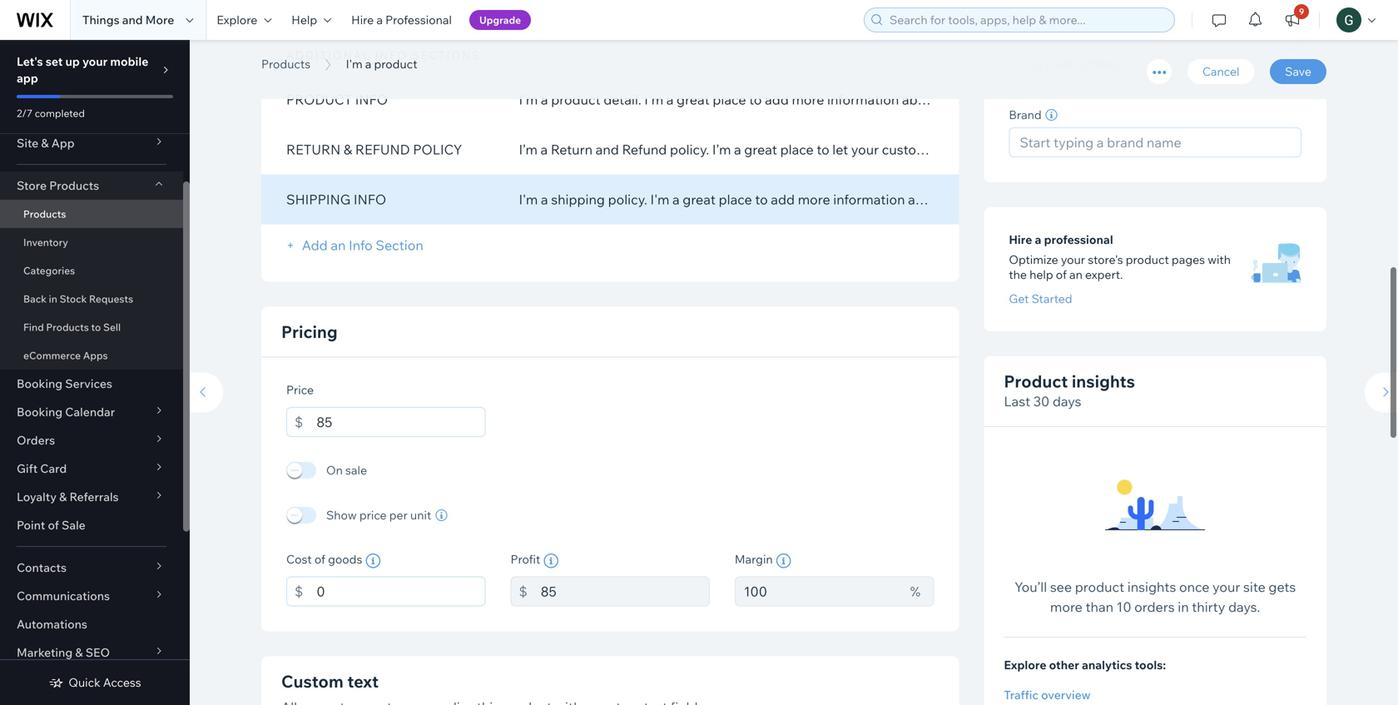 Task type: describe. For each thing, give the bounding box(es) containing it.
orders
[[1135, 599, 1175, 615]]

custom text
[[281, 671, 379, 692]]

of for point of sale
[[48, 518, 59, 532]]

insights inside 'product insights last 30 days'
[[1072, 371, 1136, 392]]

gets
[[1269, 579, 1297, 595]]

quick access
[[69, 675, 141, 690]]

goods
[[328, 552, 362, 567]]

store
[[17, 178, 47, 193]]

hire a professional
[[1009, 232, 1114, 247]]

in inside you'll see product insights once your site gets more than 10 orders in thirty days.
[[1178, 599, 1189, 615]]

i'm a product form
[[182, 0, 1399, 705]]

loyalty & referrals
[[17, 490, 119, 504]]

info
[[349, 237, 373, 254]]

stock
[[60, 293, 87, 305]]

$ down cost on the bottom left of the page
[[295, 583, 303, 600]]

get
[[1009, 291, 1029, 306]]

your inside optimize your store's product pages with the help of an expert.
[[1061, 252, 1086, 267]]

store products button
[[0, 172, 183, 200]]

site
[[1244, 579, 1266, 595]]

services
[[65, 376, 112, 391]]

& for marketing
[[75, 645, 83, 660]]

fulfilled)
[[1076, 56, 1127, 72]]

additional info sections
[[286, 48, 481, 62]]

additional
[[286, 48, 371, 62]]

1 horizontal spatial i'm
[[346, 57, 363, 71]]

pages
[[1172, 252, 1206, 267]]

custom
[[281, 671, 344, 692]]

site & app button
[[0, 129, 183, 157]]

and
[[122, 12, 143, 27]]

on sale
[[326, 463, 367, 478]]

an inside optimize your store's product pages with the help of an expert.
[[1070, 267, 1083, 282]]

2/7
[[17, 107, 33, 119]]

info for product info
[[355, 91, 388, 108]]

contacts
[[17, 560, 67, 575]]

the
[[1009, 267, 1027, 282]]

optimize your store's product pages with the help of an expert.
[[1009, 252, 1231, 282]]

& for return
[[344, 141, 352, 158]]

& for site
[[41, 136, 49, 150]]

explore for explore
[[217, 12, 258, 27]]

0 horizontal spatial products link
[[0, 200, 183, 228]]

optimize
[[1009, 252, 1059, 267]]

in inside sidebar element
[[49, 293, 57, 305]]

margin
[[735, 552, 773, 567]]

booking for booking calendar
[[17, 405, 63, 419]]

categories link
[[0, 256, 183, 285]]

marketing & seo button
[[0, 639, 183, 667]]

products up inventory
[[23, 208, 66, 220]]

cost of goods
[[286, 552, 362, 567]]

up
[[65, 54, 80, 69]]

more
[[1051, 599, 1083, 615]]

booking services
[[17, 376, 112, 391]]

products inside store products "popup button"
[[49, 178, 99, 193]]

hire for hire a professional
[[1009, 232, 1033, 247]]

marketing
[[17, 645, 73, 660]]

0 vertical spatial products link
[[253, 56, 319, 72]]

info for shipping info
[[354, 191, 386, 208]]

started
[[1032, 291, 1073, 306]]

professional
[[1045, 232, 1114, 247]]

analytics
[[1082, 658, 1133, 672]]

return
[[286, 141, 341, 158]]

products inside i'm a product form
[[261, 57, 311, 71]]

cancel button
[[1188, 59, 1255, 84]]

profit
[[511, 552, 541, 567]]

point of sale
[[17, 518, 86, 532]]

refund
[[355, 141, 410, 158]]

ecommerce apps
[[23, 349, 108, 362]]

days
[[1053, 393, 1082, 410]]

inventory link
[[0, 228, 183, 256]]

hire a professional
[[351, 12, 452, 27]]

sale
[[346, 463, 367, 478]]

traffic overview link
[[1004, 688, 1307, 703]]

pricing
[[281, 321, 338, 342]]

%
[[911, 583, 921, 600]]

ecommerce apps link
[[0, 341, 183, 370]]

show price per unit
[[326, 508, 432, 522]]

loyalty & referrals button
[[0, 483, 183, 511]]

get started
[[1009, 291, 1073, 306]]

help
[[292, 12, 317, 27]]

booking calendar button
[[0, 398, 183, 426]]

info tooltip image for profit
[[544, 554, 559, 569]]

a down the "help"
[[311, 36, 328, 74]]

booking services link
[[0, 370, 183, 398]]

you'll
[[1015, 579, 1048, 595]]

10
[[1117, 599, 1132, 615]]

text
[[347, 671, 379, 692]]

hire a professional link
[[341, 0, 462, 40]]

product info
[[286, 91, 388, 108]]

booking for booking services
[[17, 376, 63, 391]]

back in stock requests
[[23, 293, 133, 305]]

thirty
[[1192, 599, 1226, 615]]

you'll see product insights once your site gets more than 10 orders in thirty days.
[[1015, 579, 1297, 615]]

point
[[17, 518, 45, 532]]

more
[[146, 12, 174, 27]]

cancel
[[1203, 64, 1240, 79]]

app
[[51, 136, 75, 150]]

product down hire a professional link
[[374, 57, 418, 71]]

contacts button
[[0, 554, 183, 582]]

back in stock requests link
[[0, 285, 183, 313]]

communications button
[[0, 582, 183, 610]]

& for loyalty
[[59, 490, 67, 504]]



Task type: locate. For each thing, give the bounding box(es) containing it.
find
[[23, 321, 44, 333]]

explore left the "help"
[[217, 12, 258, 27]]

orders button
[[0, 426, 183, 455]]

0 vertical spatial your
[[82, 54, 108, 69]]

see
[[1051, 579, 1073, 595]]

1 horizontal spatial of
[[315, 552, 325, 567]]

1 booking from the top
[[17, 376, 63, 391]]

in down once
[[1178, 599, 1189, 615]]

show
[[326, 508, 357, 522]]

cost
[[286, 552, 312, 567]]

info down additional info sections
[[355, 91, 388, 108]]

communications
[[17, 589, 110, 603]]

none text field inside i'm a product form
[[541, 577, 710, 607]]

0 vertical spatial in
[[49, 293, 57, 305]]

than
[[1086, 599, 1114, 615]]

gift card
[[17, 461, 67, 476]]

save
[[1286, 64, 1312, 79]]

an left expert.
[[1070, 267, 1083, 282]]

hire for hire a professional
[[351, 12, 374, 27]]

& right site at the top left of page
[[41, 136, 49, 150]]

$ down price
[[295, 414, 303, 430]]

0 horizontal spatial of
[[48, 518, 59, 532]]

1 horizontal spatial products link
[[253, 56, 319, 72]]

your right the up
[[82, 54, 108, 69]]

an
[[331, 237, 346, 254], [1070, 267, 1083, 282]]

0 vertical spatial an
[[331, 237, 346, 254]]

0 vertical spatial insights
[[1072, 371, 1136, 392]]

1 vertical spatial insights
[[1128, 579, 1177, 595]]

in
[[49, 293, 57, 305], [1178, 599, 1189, 615]]

insights up 'orders' at the bottom right
[[1128, 579, 1177, 595]]

products inside find products to sell link
[[46, 321, 89, 333]]

insights
[[1072, 371, 1136, 392], [1128, 579, 1177, 595]]

0 horizontal spatial info tooltip image
[[366, 554, 381, 569]]

save button
[[1271, 59, 1327, 84]]

& right return
[[344, 141, 352, 158]]

1 vertical spatial in
[[1178, 599, 1189, 615]]

0 vertical spatial booking
[[17, 376, 63, 391]]

0 vertical spatial info
[[355, 91, 388, 108]]

of inside optimize your store's product pages with the help of an expert.
[[1056, 267, 1067, 282]]

2 info tooltip image from the left
[[544, 554, 559, 569]]

None text field
[[541, 577, 710, 607]]

your up days.
[[1213, 579, 1241, 595]]

insights up days
[[1072, 371, 1136, 392]]

products link down store products on the top left of the page
[[0, 200, 183, 228]]

2 horizontal spatial your
[[1213, 579, 1241, 595]]

expert.
[[1086, 267, 1124, 282]]

1 vertical spatial hire
[[1009, 232, 1033, 247]]

i'm a product up product info
[[261, 36, 450, 74]]

1 horizontal spatial your
[[1061, 252, 1086, 267]]

of inside sidebar element
[[48, 518, 59, 532]]

0 horizontal spatial i'm
[[261, 36, 305, 74]]

1 vertical spatial your
[[1061, 252, 1086, 267]]

Start typing a brand name field
[[1015, 128, 1296, 157]]

in right the back
[[49, 293, 57, 305]]

2 vertical spatial of
[[315, 552, 325, 567]]

1 vertical spatial info
[[354, 191, 386, 208]]

calendar
[[65, 405, 115, 419]]

your inside 'let's set up your mobile app'
[[82, 54, 108, 69]]

access
[[103, 675, 141, 690]]

products down the "help"
[[261, 57, 311, 71]]

a left info
[[365, 57, 372, 71]]

2 vertical spatial your
[[1213, 579, 1241, 595]]

other
[[1050, 658, 1080, 672]]

get started link
[[1009, 291, 1073, 306]]

sale
[[62, 518, 86, 532]]

gift card button
[[0, 455, 183, 483]]

of left sale
[[48, 518, 59, 532]]

store products
[[17, 178, 99, 193]]

unit
[[411, 508, 432, 522]]

0 horizontal spatial an
[[331, 237, 346, 254]]

info tooltip image
[[777, 554, 792, 569]]

&
[[41, 136, 49, 150], [344, 141, 352, 158], [59, 490, 67, 504], [75, 645, 83, 660]]

product
[[335, 36, 450, 74], [374, 57, 418, 71], [1126, 252, 1170, 267], [1075, 579, 1125, 595]]

your down professional
[[1061, 252, 1086, 267]]

1 horizontal spatial an
[[1070, 267, 1083, 282]]

booking down ecommerce
[[17, 376, 63, 391]]

(self
[[1046, 56, 1073, 72]]

things
[[82, 12, 120, 27]]

i'm a product down hire a professional link
[[346, 57, 418, 71]]

requests
[[89, 293, 133, 305]]

0 vertical spatial of
[[1056, 267, 1067, 282]]

& left seo
[[75, 645, 83, 660]]

ecommerce
[[23, 349, 81, 362]]

2 booking from the top
[[17, 405, 63, 419]]

product inside optimize your store's product pages with the help of an expert.
[[1126, 252, 1170, 267]]

1 info tooltip image from the left
[[366, 554, 381, 569]]

hire inside i'm a product form
[[1009, 232, 1033, 247]]

price
[[286, 383, 314, 397]]

booking up orders
[[17, 405, 63, 419]]

seo
[[85, 645, 110, 660]]

0 vertical spatial hire
[[351, 12, 374, 27]]

categories
[[23, 264, 75, 277]]

product insights last 30 days
[[1004, 371, 1136, 410]]

info
[[355, 91, 388, 108], [354, 191, 386, 208]]

overview
[[1042, 688, 1091, 702]]

i'm left info
[[346, 57, 363, 71]]

booking inside dropdown button
[[17, 405, 63, 419]]

of right cost on the bottom left of the page
[[315, 552, 325, 567]]

professional
[[386, 12, 452, 27]]

1 horizontal spatial info tooltip image
[[544, 554, 559, 569]]

1 vertical spatial booking
[[17, 405, 63, 419]]

info
[[375, 48, 408, 62]]

store's
[[1088, 252, 1124, 267]]

1 vertical spatial products link
[[0, 200, 183, 228]]

& inside popup button
[[75, 645, 83, 660]]

insights inside you'll see product insights once your site gets more than 10 orders in thirty days.
[[1128, 579, 1177, 595]]

products link down the "help"
[[253, 56, 319, 72]]

products right store
[[49, 178, 99, 193]]

info tooltip image for cost of goods
[[366, 554, 381, 569]]

marketing & seo
[[17, 645, 110, 660]]

1 vertical spatial of
[[48, 518, 59, 532]]

booking inside 'link'
[[17, 376, 63, 391]]

0 horizontal spatial in
[[49, 293, 57, 305]]

orders
[[17, 433, 55, 448]]

1 vertical spatial an
[[1070, 267, 1083, 282]]

days.
[[1229, 599, 1261, 615]]

explore other analytics tools:
[[1004, 658, 1167, 672]]

back
[[23, 293, 47, 305]]

products up ecommerce apps
[[46, 321, 89, 333]]

product up than at the bottom right of page
[[1075, 579, 1125, 595]]

per
[[389, 508, 408, 522]]

loyalty
[[17, 490, 57, 504]]

& inside dropdown button
[[41, 136, 49, 150]]

$ for %
[[519, 583, 528, 600]]

& right the loyalty
[[59, 490, 67, 504]]

info tooltip image
[[366, 554, 381, 569], [544, 554, 559, 569]]

0 horizontal spatial your
[[82, 54, 108, 69]]

section
[[376, 237, 424, 254]]

last
[[1004, 393, 1031, 410]]

& inside i'm a product form
[[344, 141, 352, 158]]

info up add an info section
[[354, 191, 386, 208]]

shipping info
[[286, 191, 386, 208]]

a up additional info sections
[[377, 12, 383, 27]]

of right "help" at the top right of page
[[1056, 267, 1067, 282]]

0 vertical spatial explore
[[217, 12, 258, 27]]

explore for explore other analytics tools:
[[1004, 658, 1047, 672]]

find products to sell
[[23, 321, 121, 333]]

app
[[17, 71, 38, 85]]

& inside popup button
[[59, 490, 67, 504]]

product inside you'll see product insights once your site gets more than 10 orders in thirty days.
[[1075, 579, 1125, 595]]

completed
[[35, 107, 85, 119]]

None text field
[[317, 407, 486, 437], [317, 577, 486, 607], [735, 577, 902, 607], [317, 407, 486, 437], [317, 577, 486, 607], [735, 577, 902, 607]]

1 horizontal spatial explore
[[1004, 658, 1047, 672]]

explore
[[217, 12, 258, 27], [1004, 658, 1047, 672]]

0 horizontal spatial explore
[[217, 12, 258, 27]]

brand
[[1009, 107, 1042, 122]]

with
[[1208, 252, 1231, 267]]

product left pages
[[1126, 252, 1170, 267]]

an left info
[[331, 237, 346, 254]]

info tooltip image right goods
[[366, 554, 381, 569]]

price
[[360, 508, 387, 522]]

help
[[1030, 267, 1054, 282]]

you
[[1020, 56, 1043, 72]]

i'm down the "help"
[[261, 36, 305, 74]]

2 horizontal spatial of
[[1056, 267, 1067, 282]]

1 horizontal spatial hire
[[1009, 232, 1033, 247]]

let's set up your mobile app
[[17, 54, 149, 85]]

a up optimize
[[1035, 232, 1042, 247]]

1 vertical spatial explore
[[1004, 658, 1047, 672]]

Search for tools, apps, help & more... field
[[885, 8, 1170, 32]]

9 button
[[1275, 0, 1311, 40]]

explore up traffic
[[1004, 658, 1047, 672]]

0 horizontal spatial hire
[[351, 12, 374, 27]]

automations
[[17, 617, 87, 632]]

let's
[[17, 54, 43, 69]]

upgrade button
[[470, 10, 531, 30]]

your inside you'll see product insights once your site gets more than 10 orders in thirty days.
[[1213, 579, 1241, 595]]

hire up additional info sections
[[351, 12, 374, 27]]

product down hire a professional
[[335, 36, 450, 74]]

to
[[91, 321, 101, 333]]

products link
[[253, 56, 319, 72], [0, 200, 183, 228]]

explore inside i'm a product form
[[1004, 658, 1047, 672]]

sidebar element
[[0, 40, 190, 705]]

i'm a product
[[261, 36, 450, 74], [346, 57, 418, 71]]

$ for on sale
[[295, 414, 303, 430]]

shipping
[[286, 191, 351, 208]]

$ down profit
[[519, 583, 528, 600]]

things and more
[[82, 12, 174, 27]]

booking calendar
[[17, 405, 115, 419]]

hire up optimize
[[1009, 232, 1033, 247]]

info tooltip image right profit
[[544, 554, 559, 569]]

a inside hire a professional link
[[377, 12, 383, 27]]

of for cost of goods
[[315, 552, 325, 567]]

1 horizontal spatial in
[[1178, 599, 1189, 615]]

site & app
[[17, 136, 75, 150]]



